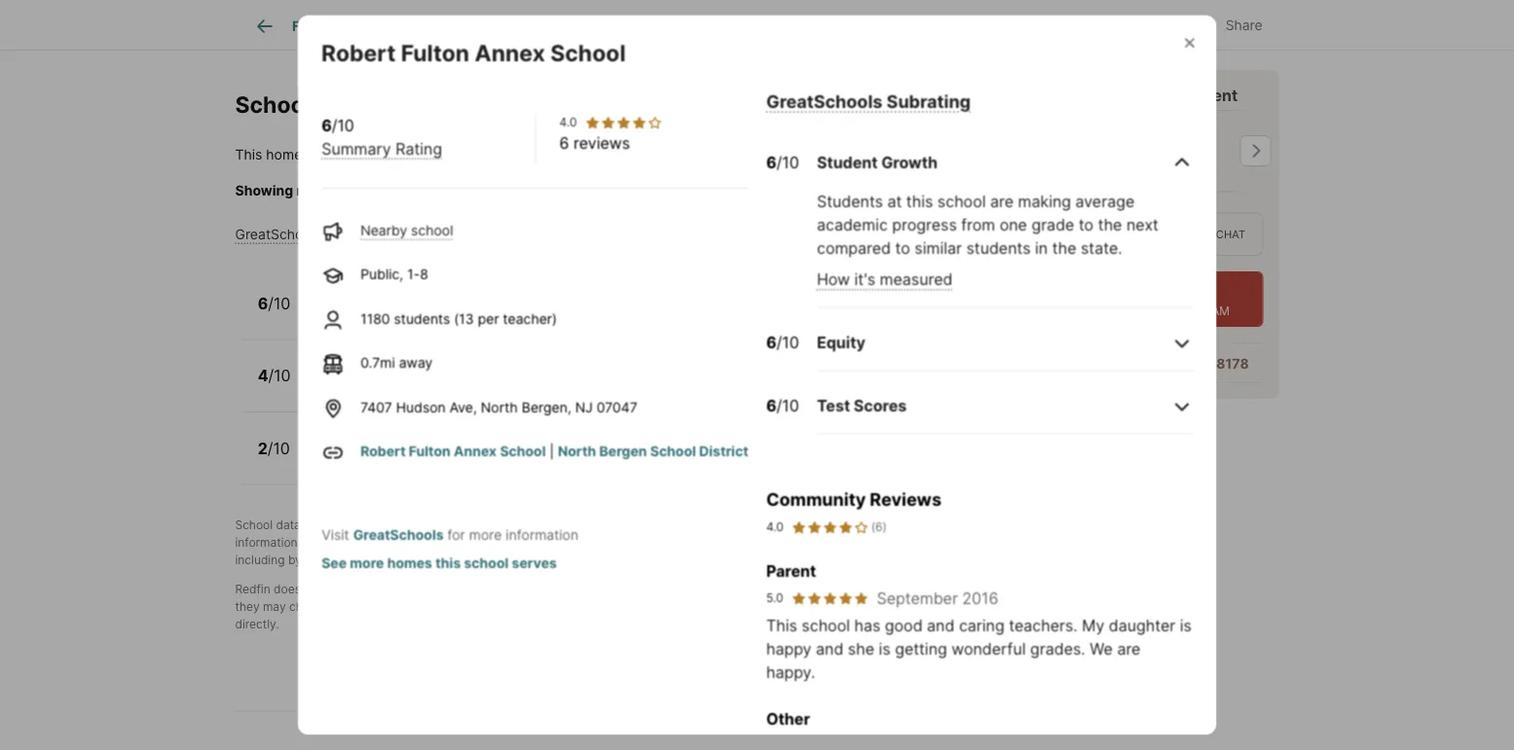Task type: locate. For each thing, give the bounding box(es) containing it.
overview tab
[[342, 3, 439, 50]]

0 vertical spatial as
[[366, 536, 379, 550]]

or down use
[[841, 536, 852, 550]]

grades.
[[1030, 639, 1085, 658]]

public, inside horace mann no. 9 elementary school public, 1-8 • nearby school • 0.9mi
[[312, 380, 355, 397]]

school up per
[[472, 286, 524, 305]]

4.0 up desired
[[766, 520, 783, 534]]

8 down public, 1-8
[[372, 307, 380, 324]]

0 vertical spatial fulton
[[400, 38, 469, 66]]

0 horizontal spatial or
[[374, 583, 385, 597]]

this for this school has good and caring teachers. my daughter is happy and she is getting wonderful grades. we are happy.
[[766, 616, 797, 635]]

0 vertical spatial rating 4.0 out of 5 element
[[584, 114, 662, 130]]

schools down renters
[[795, 536, 838, 550]]

nearby
[[360, 221, 407, 238], [395, 307, 442, 324], [395, 380, 442, 397]]

are down daughter
[[1117, 639, 1140, 658]]

school inside robert fulton annex school public, 1-8 • nearby school • 0.7mi
[[446, 307, 488, 324]]

more
[[469, 526, 501, 543], [349, 555, 384, 571]]

not
[[304, 583, 322, 597], [378, 601, 396, 615]]

0 vertical spatial more
[[469, 526, 501, 543]]

the down 'step,'
[[433, 554, 451, 568]]

school up recommends
[[650, 443, 696, 460]]

away
[[398, 354, 432, 371]]

annex up 1180 students (13 per teacher) at left
[[419, 286, 468, 305]]

0 horizontal spatial be
[[480, 601, 495, 615]]

step,
[[417, 536, 445, 550]]

2 vertical spatial robert
[[360, 443, 405, 460]]

video
[[1180, 228, 1213, 241]]

annex inside robert fulton annex school public, 1-8 • nearby school • 0.7mi
[[419, 286, 468, 305]]

8 inside robert fulton annex school public, 1-8 • nearby school • 0.7mi
[[372, 307, 380, 324]]

to inside school service boundaries are intended to be used as a reference only; they may change and are not
[[763, 583, 774, 597]]

1 vertical spatial annex
[[419, 286, 468, 305]]

this for this home is within the north bergen school district .
[[235, 147, 262, 163]]

school up nj
[[550, 359, 603, 378]]

robert for robert fulton annex school public, 1-8 • nearby school • 0.7mi
[[312, 286, 364, 305]]

0 vertical spatial schools
[[743, 18, 797, 34]]

and down ,
[[448, 536, 469, 550]]

by
[[368, 519, 382, 533], [288, 554, 302, 568]]

for
[[447, 526, 465, 543]]

0.7mi right per
[[504, 307, 538, 324]]

1 vertical spatial more
[[349, 555, 384, 571]]

2 their from the left
[[722, 536, 748, 550]]

to
[[668, 183, 681, 199], [1078, 215, 1093, 234], [895, 239, 910, 258], [649, 536, 660, 550], [763, 583, 774, 597], [466, 601, 477, 615]]

0 vertical spatial at
[[887, 192, 902, 211]]

1 horizontal spatial 0.7mi
[[504, 307, 538, 324]]

x-
[[1121, 17, 1135, 34]]

school inside this school has good and caring teachers. my daughter is happy and she is getting wonderful grades. we are happy.
[[801, 616, 850, 635]]

are
[[990, 192, 1013, 211], [690, 583, 707, 597], [357, 601, 375, 615], [1117, 639, 1140, 658]]

north
[[388, 147, 426, 163], [480, 399, 518, 415], [312, 431, 356, 450], [558, 443, 596, 460]]

and up desired
[[758, 519, 779, 533]]

1 vertical spatial district
[[699, 443, 748, 460]]

1 horizontal spatial bergen
[[429, 147, 477, 163]]

1 vertical spatial 1-
[[359, 307, 372, 324]]

schools
[[743, 18, 797, 34], [235, 91, 323, 119]]

school down rating 5.0 out of 5 element
[[801, 616, 850, 635]]

1 horizontal spatial information
[[505, 526, 578, 543]]

1 vertical spatial as
[[825, 583, 837, 597]]

nearby down 'schools.'
[[360, 221, 407, 238]]

1 horizontal spatial be
[[777, 583, 791, 597]]

6 inside the "6 /10 summary rating"
[[321, 115, 331, 134]]

1 vertical spatial rating 4.0 out of 5 element
[[791, 519, 869, 536]]

in down grade
[[1035, 239, 1048, 258]]

their up themselves.
[[520, 536, 545, 550]]

1 horizontal spatial 4.0
[[766, 520, 783, 534]]

students down one
[[966, 239, 1030, 258]]

schools inside tab
[[743, 18, 797, 34]]

tour in person
[[1004, 228, 1095, 241]]

home inside north bergen high school public, 9-12 • serves this home • 1.0mi
[[479, 453, 515, 469]]

1- up robert fulton annex school public, 1-8 • nearby school • 0.7mi
[[407, 266, 419, 282]]

0 horizontal spatial 0.7mi
[[360, 354, 395, 371]]

0 vertical spatial robert
[[321, 38, 395, 66]]

district
[[529, 147, 578, 163], [699, 443, 748, 460]]

to down information.
[[466, 601, 477, 615]]

8 button
[[1174, 110, 1252, 192]]

community reviews
[[766, 489, 941, 510]]

bergen for robert fulton annex school | north bergen school district
[[599, 443, 647, 460]]

fulton down overview
[[400, 38, 469, 66]]

8 up robert fulton annex school public, 1-8 • nearby school • 0.7mi
[[419, 266, 428, 282]]

• up 7407 hudson ave, north bergen, nj 07047
[[492, 380, 500, 397]]

1 horizontal spatial at
[[1165, 304, 1175, 318]]

0 vertical spatial 1-
[[407, 266, 419, 282]]

1 vertical spatial nearby
[[395, 307, 442, 324]]

1 vertical spatial 0.7mi
[[360, 354, 395, 371]]

conduct
[[472, 536, 517, 550]]

information inside the , a nonprofit organization. redfin recommends buyers and renters use greatschools information and ratings as a
[[235, 536, 298, 550]]

buyers
[[717, 519, 755, 533]]

equity
[[817, 333, 865, 352]]

chat
[[1216, 228, 1246, 241]]

september 2016
[[876, 589, 998, 608]]

0 vertical spatial or
[[841, 536, 852, 550]]

0 vertical spatial annex
[[474, 38, 545, 66]]

data
[[276, 519, 301, 533]]

1 vertical spatial home
[[479, 453, 515, 469]]

tab list
[[235, 0, 915, 50]]

bergen for this home is within the north bergen school district .
[[429, 147, 477, 163]]

rating up please in the left of the page
[[395, 139, 442, 158]]

10:00
[[1179, 304, 1209, 318]]

information up themselves.
[[505, 526, 578, 543]]

feed link
[[253, 15, 324, 38]]

robert fulton annex school link
[[360, 443, 545, 460]]

2 vertical spatial redfin
[[235, 583, 270, 597]]

details
[[517, 18, 559, 34]]

0 vertical spatial not
[[304, 583, 322, 597]]

tour left via
[[1126, 228, 1157, 241]]

6 left test on the right bottom
[[766, 396, 776, 415]]

as right used
[[825, 583, 837, 597]]

is right daughter
[[1180, 616, 1192, 635]]

use
[[825, 519, 844, 533]]

1 horizontal spatial district
[[699, 443, 748, 460]]

nearby inside robert fulton annex school "dialog"
[[360, 221, 407, 238]]

schools.
[[346, 183, 402, 199]]

0 horizontal spatial as
[[366, 536, 379, 550]]

0 horizontal spatial more
[[349, 555, 384, 571]]

0 vertical spatial district
[[565, 183, 610, 199]]

mann
[[371, 359, 413, 378]]

home
[[266, 147, 302, 163], [479, 453, 515, 469]]

school down 7407 hudson ave, north bergen, nj 07047
[[457, 431, 509, 450]]

1 vertical spatial district
[[866, 601, 904, 615]]

robert inside robert fulton annex school public, 1-8 • nearby school • 0.7mi
[[312, 286, 364, 305]]

nj
[[575, 399, 593, 415]]

rating 4.0 out of 5 element down community
[[791, 519, 869, 536]]

0 vertical spatial redfin
[[1078, 86, 1127, 105]]

• down public, 1-8
[[384, 307, 392, 324]]

their down buyers
[[722, 536, 748, 550]]

None button
[[1002, 109, 1080, 193], [1088, 110, 1166, 192], [1002, 109, 1080, 193], [1088, 110, 1166, 192]]

1- down public, 1-8
[[359, 307, 372, 324]]

desired
[[751, 536, 792, 550]]

1 vertical spatial fulton
[[368, 286, 415, 305]]

school inside horace mann no. 9 elementary school public, 1-8 • nearby school • 0.9mi
[[446, 380, 488, 397]]

test
[[817, 396, 850, 415]]

via
[[1160, 228, 1177, 241]]

fulton inside robert fulton annex school element
[[400, 38, 469, 66]]

0 horizontal spatial information
[[235, 536, 298, 550]]

fulton inside robert fulton annex school public, 1-8 • nearby school • 0.7mi
[[368, 286, 415, 305]]

6 up within
[[321, 115, 331, 134]]

fulton for robert fulton annex school | north bergen school district
[[408, 443, 450, 460]]

other
[[766, 709, 810, 728]]

0 vertical spatial 0.7mi
[[504, 307, 538, 324]]

1 horizontal spatial or
[[841, 536, 852, 550]]

hudson
[[396, 399, 445, 415]]

district up buyers
[[699, 443, 748, 460]]

guarantee
[[389, 583, 445, 597]]

summary up 'schools.'
[[321, 139, 391, 158]]

1 vertical spatial at
[[1165, 304, 1175, 318]]

property details tab
[[439, 3, 577, 50]]

district inside robert fulton annex school "dialog"
[[699, 443, 748, 460]]

bergen down 07047
[[599, 443, 647, 460]]

2
[[258, 440, 268, 459]]

next image
[[1240, 136, 1271, 167]]

summary
[[321, 139, 391, 158], [326, 227, 386, 243]]

students
[[966, 239, 1030, 258], [393, 310, 450, 327]]

this up showing
[[235, 147, 262, 163]]

1 vertical spatial be
[[480, 601, 495, 615]]

nearby right the 1180
[[395, 307, 442, 324]]

0 horizontal spatial rating 4.0 out of 5 element
[[584, 114, 662, 130]]

0 vertical spatial 4.0
[[559, 115, 576, 129]]

are inside this school has good and caring teachers. my daughter is happy and she is getting wonderful grades. we are happy.
[[1117, 639, 1140, 658]]

0 horizontal spatial district
[[529, 147, 578, 163]]

boundaries
[[625, 583, 686, 597]]

feed
[[292, 18, 324, 34]]

0 horizontal spatial district
[[565, 183, 610, 199]]

1 vertical spatial robert
[[312, 286, 364, 305]]

1 their from the left
[[520, 536, 545, 550]]

public, left 9-
[[312, 453, 355, 469]]

schools right history
[[743, 18, 797, 34]]

0.9mi
[[504, 380, 539, 397]]

overview
[[360, 18, 421, 34]]

to left the see
[[668, 183, 681, 199]]

community
[[766, 489, 865, 510]]

/10 down 4 /10
[[268, 440, 290, 459]]

summary down 'schools.'
[[326, 227, 386, 243]]

0 horizontal spatial this
[[235, 147, 262, 163]]

1 vertical spatial north bergen school district link
[[558, 443, 748, 460]]

this up progress
[[906, 192, 933, 211]]

service
[[581, 583, 621, 597]]

1 vertical spatial not
[[378, 601, 396, 615]]

public, down the "horace"
[[312, 380, 355, 397]]

tour for tour with a redfin premier agent
[[990, 86, 1025, 105]]

rating up public, 1-8
[[390, 227, 431, 243]]

are down the endorse
[[357, 601, 375, 615]]

property details
[[457, 18, 559, 34]]

north inside north bergen high school public, 9-12 • serves this home • 1.0mi
[[312, 431, 356, 450]]

available:
[[1052, 304, 1104, 318]]

0 vertical spatial summary
[[321, 139, 391, 158]]

bergen inside robert fulton annex school "dialog"
[[599, 443, 647, 460]]

0 horizontal spatial home
[[266, 147, 302, 163]]

• left 1.0mi at the bottom left of page
[[519, 453, 527, 469]]

as inside the , a nonprofit organization. redfin recommends buyers and renters use greatschools information and ratings as a
[[366, 536, 379, 550]]

0 vertical spatial rating
[[395, 139, 442, 158]]

to down progress
[[895, 239, 910, 258]]

to inside guaranteed to be accurate. to verify school enrollment eligibility, contact the school district directly.
[[466, 601, 477, 615]]

bergen inside north bergen high school public, 9-12 • serves this home • 1.0mi
[[360, 431, 414, 450]]

student growth button
[[817, 135, 1193, 190]]

2 vertical spatial schools
[[455, 554, 497, 568]]

1 vertical spatial this
[[766, 616, 797, 635]]

enrollment
[[643, 601, 702, 615]]

7407 hudson ave, north bergen, nj 07047
[[360, 399, 637, 415]]

no.
[[417, 359, 442, 378]]

0 horizontal spatial their
[[520, 536, 545, 550]]

this down contact
[[766, 616, 797, 635]]

2 vertical spatial fulton
[[408, 443, 450, 460]]

be inside school service boundaries are intended to be used as a reference only; they may change and are not
[[777, 583, 791, 597]]

more right ,
[[469, 526, 501, 543]]

0 vertical spatial by
[[368, 519, 382, 533]]

0 horizontal spatial at
[[887, 192, 902, 211]]

rating 4.0 out of 5 element up "reviews"
[[584, 114, 662, 130]]

north bergen school district link inside robert fulton annex school "dialog"
[[558, 443, 748, 460]]

homes
[[387, 555, 432, 571]]

1 horizontal spatial home
[[479, 453, 515, 469]]

• down mann
[[384, 380, 392, 397]]

0 vertical spatial nearby
[[360, 221, 407, 238]]

6 left equity
[[766, 333, 776, 352]]

8
[[1181, 131, 1204, 173], [419, 266, 428, 282], [372, 307, 380, 324], [372, 380, 380, 397]]

list box
[[990, 213, 1264, 256]]

/10 inside the "6 /10 summary rating"
[[331, 115, 354, 134]]

6 left .
[[559, 133, 569, 152]]

similar
[[914, 239, 962, 258]]

tour with a redfin premier agent
[[990, 86, 1238, 105]]

as right ratings
[[366, 536, 379, 550]]

1 horizontal spatial more
[[469, 526, 501, 543]]

school
[[519, 183, 561, 199], [937, 192, 986, 211], [411, 221, 453, 238], [446, 307, 488, 324], [446, 380, 488, 397], [855, 536, 892, 550], [464, 555, 508, 571], [604, 601, 640, 615], [826, 601, 863, 615], [801, 616, 850, 635]]

history
[[663, 18, 707, 34]]

parent
[[766, 561, 816, 580]]

07047
[[596, 399, 637, 415]]

and
[[758, 519, 779, 533], [301, 536, 322, 550], [448, 536, 469, 550], [367, 554, 388, 568], [333, 601, 354, 615], [927, 616, 954, 635], [816, 639, 843, 658]]

intended
[[710, 583, 759, 597]]

school down service
[[604, 601, 640, 615]]

be
[[777, 583, 791, 597], [480, 601, 495, 615]]

to down recommends
[[649, 536, 660, 550]]

1 horizontal spatial as
[[825, 583, 837, 597]]

not inside school service boundaries are intended to be used as a reference only; they may change and are not
[[378, 601, 396, 615]]

districts,
[[895, 536, 943, 550]]

in
[[1037, 228, 1048, 241], [1035, 239, 1048, 258]]

0 vertical spatial students
[[966, 239, 1030, 258]]

0 horizontal spatial 4.0
[[559, 115, 576, 129]]

0 vertical spatial be
[[777, 583, 791, 597]]

information
[[505, 526, 578, 543], [235, 536, 298, 550]]

rating
[[395, 139, 442, 158], [390, 227, 431, 243]]

or right the endorse
[[374, 583, 385, 597]]

as inside school service boundaries are intended to be used as a reference only; they may change and are not
[[825, 583, 837, 597]]

greatschools up student
[[766, 90, 882, 111]]

0 horizontal spatial redfin
[[235, 583, 270, 597]]

students inside students at this school are making average academic progress from one grade to the next compared to similar students in the state.
[[966, 239, 1030, 258]]

0 vertical spatial district
[[529, 147, 578, 163]]

0 vertical spatial this
[[235, 147, 262, 163]]

greatschools subrating
[[766, 90, 971, 111]]

this down high
[[452, 453, 475, 469]]

1 horizontal spatial students
[[966, 239, 1030, 258]]

1 horizontal spatial their
[[722, 536, 748, 550]]

climate tab
[[815, 3, 899, 50]]

1 horizontal spatial this
[[766, 616, 797, 635]]

person
[[1050, 228, 1095, 241]]

0 horizontal spatial schools
[[235, 91, 323, 119]]

annex for robert fulton annex school | north bergen school district
[[453, 443, 496, 460]]

1 horizontal spatial not
[[378, 601, 396, 615]]

school up the from
[[937, 192, 986, 211]]

schools down conduct
[[455, 554, 497, 568]]

0 horizontal spatial schools
[[455, 554, 497, 568]]

fulton down hudson
[[408, 443, 450, 460]]

district for robert fulton annex school | north bergen school district
[[699, 443, 748, 460]]

1 vertical spatial students
[[393, 310, 450, 327]]

0 horizontal spatial not
[[304, 583, 322, 597]]

this home is within the north bergen school district .
[[235, 147, 582, 163]]

reviews
[[573, 133, 630, 152]]

2 vertical spatial nearby
[[395, 380, 442, 397]]

this inside north bergen high school public, 9-12 • serves this home • 1.0mi
[[452, 453, 475, 469]]

redfin up they
[[235, 583, 270, 597]]

a right ,
[[466, 519, 472, 533]]

robert down 7407
[[360, 443, 405, 460]]

next available: tomorrow at 10:00 am button
[[990, 272, 1264, 327]]

1 vertical spatial redfin
[[604, 519, 639, 533]]

robert fulton annex school element
[[321, 15, 649, 66]]

0 horizontal spatial by
[[288, 554, 302, 568]]

1 vertical spatial by
[[288, 554, 302, 568]]

district up the showing nearby schools. please check the school district website to see all schools serving this home.
[[529, 147, 578, 163]]

making
[[1018, 192, 1071, 211]]

426-
[[1183, 356, 1217, 372]]

school left data
[[235, 519, 273, 533]]

fulton for robert fulton annex school public, 1-8 • nearby school • 0.7mi
[[368, 286, 415, 305]]

school inside horace mann no. 9 elementary school public, 1-8 • nearby school • 0.9mi
[[550, 359, 603, 378]]

school up to
[[540, 583, 578, 597]]

1 horizontal spatial redfin
[[604, 519, 639, 533]]

2 vertical spatial annex
[[453, 443, 496, 460]]

8 inside robert fulton annex school "dialog"
[[419, 266, 428, 282]]

1- inside robert fulton annex school "dialog"
[[407, 266, 419, 282]]

1 horizontal spatial district
[[866, 601, 904, 615]]

8 up 7407
[[372, 380, 380, 397]]

more down ratings
[[349, 555, 384, 571]]

september
[[876, 589, 958, 608]]

rating 4.0 out of 5 element
[[584, 114, 662, 130], [791, 519, 869, 536]]

ratings
[[325, 536, 363, 550]]

0 horizontal spatial bergen
[[360, 431, 414, 450]]

wonderful
[[951, 639, 1025, 658]]

0.7mi inside robert fulton annex school "dialog"
[[360, 354, 395, 371]]

0 vertical spatial schools
[[730, 183, 779, 199]]

annex right high
[[453, 443, 496, 460]]

2 horizontal spatial bergen
[[599, 443, 647, 460]]

home left 1.0mi at the bottom left of page
[[479, 453, 515, 469]]

to inside first step, and conduct their own investigation to determine their desired schools or school districts, including by contacting and visiting the schools themselves.
[[649, 536, 660, 550]]

north bergen school district link up check
[[388, 147, 578, 163]]

by up does
[[288, 554, 302, 568]]

this inside this school has good and caring teachers. my daughter is happy and she is getting wonderful grades. we are happy.
[[766, 616, 797, 635]]

with
[[1028, 86, 1062, 105]]

bergen up check
[[429, 147, 477, 163]]

1 horizontal spatial schools
[[743, 18, 797, 34]]

by right provided
[[368, 519, 382, 533]]

summary inside the "6 /10 summary rating"
[[321, 139, 391, 158]]



Task type: describe. For each thing, give the bounding box(es) containing it.
.
[[578, 147, 582, 163]]

a right ask
[[1038, 356, 1046, 372]]

accurate.
[[498, 601, 549, 615]]

(13
[[454, 310, 474, 327]]

9
[[446, 359, 456, 378]]

redfin does not endorse or guarantee this information.
[[235, 583, 537, 597]]

school inside north bergen high school public, 9-12 • serves this home • 1.0mi
[[457, 431, 509, 450]]

, a nonprofit organization. redfin recommends buyers and renters use greatschools information and ratings as a
[[235, 519, 922, 550]]

happy.
[[766, 663, 815, 682]]

next
[[1024, 304, 1049, 318]]

1 horizontal spatial schools
[[730, 183, 779, 199]]

public, inside robert fulton annex school public, 1-8 • nearby school • 0.7mi
[[312, 307, 355, 324]]

and up 'contacting'
[[301, 536, 322, 550]]

provided
[[316, 519, 365, 533]]

robert for robert fulton annex school
[[321, 38, 395, 66]]

1 vertical spatial 4.0
[[766, 520, 783, 534]]

school inside school service boundaries are intended to be used as a reference only; they may change and are not
[[540, 583, 578, 597]]

1 vertical spatial or
[[374, 583, 385, 597]]

in inside students at this school are making average academic progress from one grade to the next compared to similar students in the state.
[[1035, 239, 1048, 258]]

north down the 0.9mi
[[480, 399, 518, 415]]

1 horizontal spatial rating 4.0 out of 5 element
[[791, 519, 869, 536]]

the down grade
[[1052, 239, 1076, 258]]

,
[[459, 519, 462, 533]]

/10 up the serving
[[776, 153, 799, 172]]

greatschools summary rating
[[235, 227, 431, 243]]

school up check
[[480, 147, 526, 163]]

progress
[[892, 215, 957, 234]]

school down please in the left of the page
[[411, 221, 453, 238]]

nearby inside horace mann no. 9 elementary school public, 1-8 • nearby school • 0.9mi
[[395, 380, 442, 397]]

see more homes this school serves link
[[321, 555, 557, 571]]

6 /10 up 4 /10
[[258, 295, 291, 314]]

greatschools inside the , a nonprofit organization. redfin recommends buyers and renters use greatschools information and ratings as a
[[848, 519, 922, 533]]

in inside list box
[[1037, 228, 1048, 241]]

horace
[[312, 359, 367, 378]]

the inside guaranteed to be accurate. to verify school enrollment eligibility, contact the school district directly.
[[805, 601, 823, 615]]

may
[[263, 601, 286, 615]]

share
[[1226, 17, 1263, 34]]

this down student
[[834, 183, 858, 199]]

serves
[[404, 453, 448, 469]]

determine
[[663, 536, 719, 550]]

investigation
[[575, 536, 645, 550]]

0 vertical spatial home
[[266, 147, 302, 163]]

they
[[235, 601, 260, 615]]

this inside students at this school are making average academic progress from one grade to the next compared to similar students in the state.
[[906, 192, 933, 211]]

list box containing tour in person
[[990, 213, 1264, 256]]

organization.
[[529, 519, 600, 533]]

0.7mi inside robert fulton annex school public, 1-8 • nearby school • 0.7mi
[[504, 307, 538, 324]]

public, inside north bergen high school public, 9-12 • serves this home • 1.0mi
[[312, 453, 355, 469]]

or inside first step, and conduct their own investigation to determine their desired schools or school districts, including by contacting and visiting the schools themselves.
[[841, 536, 852, 550]]

greatschools up visiting
[[353, 526, 443, 543]]

a left first
[[382, 536, 389, 550]]

robert fulton annex school dialog
[[298, 15, 1217, 751]]

north bergen high school public, 9-12 • serves this home • 1.0mi
[[312, 431, 563, 469]]

north right |
[[558, 443, 596, 460]]

state.
[[1081, 239, 1122, 258]]

is right she
[[878, 639, 890, 658]]

this school has good and caring teachers. my daughter is happy and she is getting wonderful grades. we are happy.
[[766, 616, 1192, 682]]

the down average
[[1098, 215, 1122, 234]]

nearby inside robert fulton annex school public, 1-8 • nearby school • 0.7mi
[[395, 307, 442, 324]]

8 inside horace mann no. 9 elementary school public, 1-8 • nearby school • 0.9mi
[[372, 380, 380, 397]]

how it's measured
[[817, 270, 952, 289]]

2016
[[962, 589, 998, 608]]

• right (13
[[492, 307, 500, 324]]

compared
[[817, 239, 891, 258]]

visit
[[321, 526, 349, 543]]

home.
[[861, 183, 901, 199]]

school inside robert fulton annex school public, 1-8 • nearby school • 0.7mi
[[472, 286, 524, 305]]

change
[[289, 601, 330, 615]]

to up state.
[[1078, 215, 1093, 234]]

we
[[1090, 639, 1113, 658]]

within
[[320, 147, 359, 163]]

scores
[[853, 396, 906, 415]]

reviews
[[870, 489, 941, 510]]

annex for robert fulton annex school public, 1-8 • nearby school • 0.7mi
[[419, 286, 468, 305]]

themselves.
[[500, 554, 567, 568]]

this down 'step,'
[[435, 555, 460, 571]]

(443) 426-8178 link
[[1142, 356, 1249, 372]]

caring
[[959, 616, 1004, 635]]

serves
[[511, 555, 557, 571]]

contacting
[[305, 554, 364, 568]]

• right 12
[[392, 453, 400, 469]]

1- inside horace mann no. 9 elementary school public, 1-8 • nearby school • 0.9mi
[[359, 380, 372, 397]]

sale & tax history tab
[[577, 3, 725, 50]]

school left |
[[499, 443, 545, 460]]

equity button
[[817, 315, 1193, 371]]

rating 5.0 out of 5 element
[[791, 591, 869, 606]]

elementary
[[460, 359, 547, 378]]

robert fulton annex school public, 1-8 • nearby school • 0.7mi
[[312, 286, 538, 324]]

redfin inside the , a nonprofit organization. redfin recommends buyers and renters use greatschools information and ratings as a
[[604, 519, 639, 533]]

0.7mi away
[[360, 354, 432, 371]]

next available: tomorrow at 10:00 am
[[1024, 304, 1230, 318]]

reference
[[850, 583, 903, 597]]

greatschools up 'step,'
[[385, 519, 459, 533]]

6 /10 summary rating
[[321, 115, 442, 158]]

rating inside the "6 /10 summary rating"
[[395, 139, 442, 158]]

check
[[452, 183, 490, 199]]

6 /10 left test on the right bottom
[[766, 396, 799, 415]]

greatschools subrating link
[[766, 90, 971, 111]]

serving
[[783, 183, 830, 199]]

see
[[321, 555, 346, 571]]

tomorrow
[[1107, 304, 1162, 318]]

subrating
[[886, 90, 971, 111]]

6 left student
[[766, 153, 776, 172]]

are up enrollment
[[690, 583, 707, 597]]

how it's measured link
[[817, 270, 952, 289]]

6 /10 up the serving
[[766, 153, 799, 172]]

tour for tour via video chat
[[1126, 228, 1157, 241]]

my
[[1082, 616, 1104, 635]]

fulton for robert fulton annex school
[[400, 38, 469, 66]]

and inside school service boundaries are intended to be used as a reference only; they may change and are not
[[333, 601, 354, 615]]

verify
[[570, 601, 600, 615]]

1 horizontal spatial by
[[368, 519, 382, 533]]

district for this home is within the north bergen school district .
[[529, 147, 578, 163]]

greatschools summary rating link
[[235, 227, 431, 243]]

including
[[235, 554, 285, 568]]

1 vertical spatial schools
[[795, 536, 838, 550]]

a inside school service boundaries are intended to be used as a reference only; they may change and are not
[[841, 583, 847, 597]]

6 up 4
[[258, 295, 268, 314]]

the right within
[[363, 147, 384, 163]]

nearby
[[296, 183, 343, 199]]

1- inside robert fulton annex school public, 1-8 • nearby school • 0.7mi
[[359, 307, 372, 324]]

please
[[405, 183, 448, 199]]

the inside first step, and conduct their own investigation to determine their desired schools or school districts, including by contacting and visiting the schools themselves.
[[433, 554, 451, 568]]

9-
[[359, 453, 374, 469]]

x-out button
[[1077, 4, 1174, 44]]

0 vertical spatial north bergen school district link
[[388, 147, 578, 163]]

teachers.
[[1009, 616, 1077, 635]]

greatschools down showing
[[235, 227, 322, 243]]

school up has
[[826, 601, 863, 615]]

to
[[553, 601, 566, 615]]

this up guaranteed
[[448, 583, 468, 597]]

1 vertical spatial rating
[[390, 227, 431, 243]]

guaranteed to be accurate. to verify school enrollment eligibility, contact the school district directly.
[[235, 601, 904, 632]]

share button
[[1182, 4, 1279, 44]]

school right check
[[519, 183, 561, 199]]

school inside students at this school are making average academic progress from one grade to the next compared to similar students in the state.
[[937, 192, 986, 211]]

schools tab
[[725, 3, 815, 50]]

2 horizontal spatial redfin
[[1078, 86, 1127, 105]]

by inside first step, and conduct their own investigation to determine their desired schools or school districts, including by contacting and visiting the schools themselves.
[[288, 554, 302, 568]]

tab list containing feed
[[235, 0, 915, 50]]

a right with at the right
[[1065, 86, 1074, 105]]

grade
[[1031, 215, 1074, 234]]

all
[[712, 183, 726, 199]]

good
[[885, 616, 922, 635]]

tour for tour in person
[[1004, 228, 1034, 241]]

at inside students at this school are making average academic progress from one grade to the next compared to similar students in the state.
[[887, 192, 902, 211]]

/10 up 4 /10
[[268, 295, 291, 314]]

(443)
[[1142, 356, 1180, 372]]

tax
[[639, 18, 659, 34]]

is right data
[[304, 519, 313, 533]]

climate
[[833, 18, 881, 34]]

8 inside 8 button
[[1181, 131, 1204, 173]]

school down the sale
[[550, 38, 625, 66]]

are inside students at this school are making average academic progress from one grade to the next compared to similar students in the state.
[[990, 192, 1013, 211]]

public, inside robert fulton annex school "dialog"
[[360, 266, 403, 282]]

0 horizontal spatial students
[[393, 310, 450, 327]]

annex for robert fulton annex school
[[474, 38, 545, 66]]

she
[[848, 639, 874, 658]]

showing
[[235, 183, 293, 199]]

and up redfin does not endorse or guarantee this information.
[[367, 554, 388, 568]]

1 vertical spatial schools
[[235, 91, 323, 119]]

the right check
[[494, 183, 515, 199]]

4
[[258, 367, 268, 386]]

/10 left test on the right bottom
[[776, 396, 799, 415]]

school inside first step, and conduct their own investigation to determine their desired schools or school districts, including by contacting and visiting the schools themselves.
[[855, 536, 892, 550]]

1 vertical spatial summary
[[326, 227, 386, 243]]

&
[[627, 18, 635, 34]]

is left within
[[306, 147, 316, 163]]

information inside robert fulton annex school "dialog"
[[505, 526, 578, 543]]

robert for robert fulton annex school | north bergen school district
[[360, 443, 405, 460]]

/10 left the "horace"
[[268, 367, 291, 386]]

2 /10
[[258, 440, 290, 459]]

nonprofit
[[476, 519, 526, 533]]

and left she
[[816, 639, 843, 658]]

am
[[1212, 304, 1230, 318]]

contact
[[760, 601, 802, 615]]

6 /10 left equity
[[766, 333, 799, 352]]

student
[[817, 153, 877, 172]]

district inside guaranteed to be accurate. to verify school enrollment eligibility, contact the school district directly.
[[866, 601, 904, 615]]

school down conduct
[[464, 555, 508, 571]]

be inside guaranteed to be accurate. to verify school enrollment eligibility, contact the school district directly.
[[480, 601, 495, 615]]

ask a question
[[1009, 356, 1107, 372]]

horace mann no. 9 elementary school public, 1-8 • nearby school • 0.9mi
[[312, 359, 603, 397]]

test scores
[[817, 396, 906, 415]]

student growth
[[817, 153, 937, 172]]

growth
[[881, 153, 937, 172]]

and down september 2016
[[927, 616, 954, 635]]

/10 left equity
[[776, 333, 799, 352]]

x-out
[[1121, 17, 1158, 34]]

at inside button
[[1165, 304, 1175, 318]]

north up please in the left of the page
[[388, 147, 426, 163]]



Task type: vqa. For each thing, say whether or not it's contained in the screenshot.
Ave inside the 1757 Hillsdale Ave is a house currently priced at $1,098,000.
no



